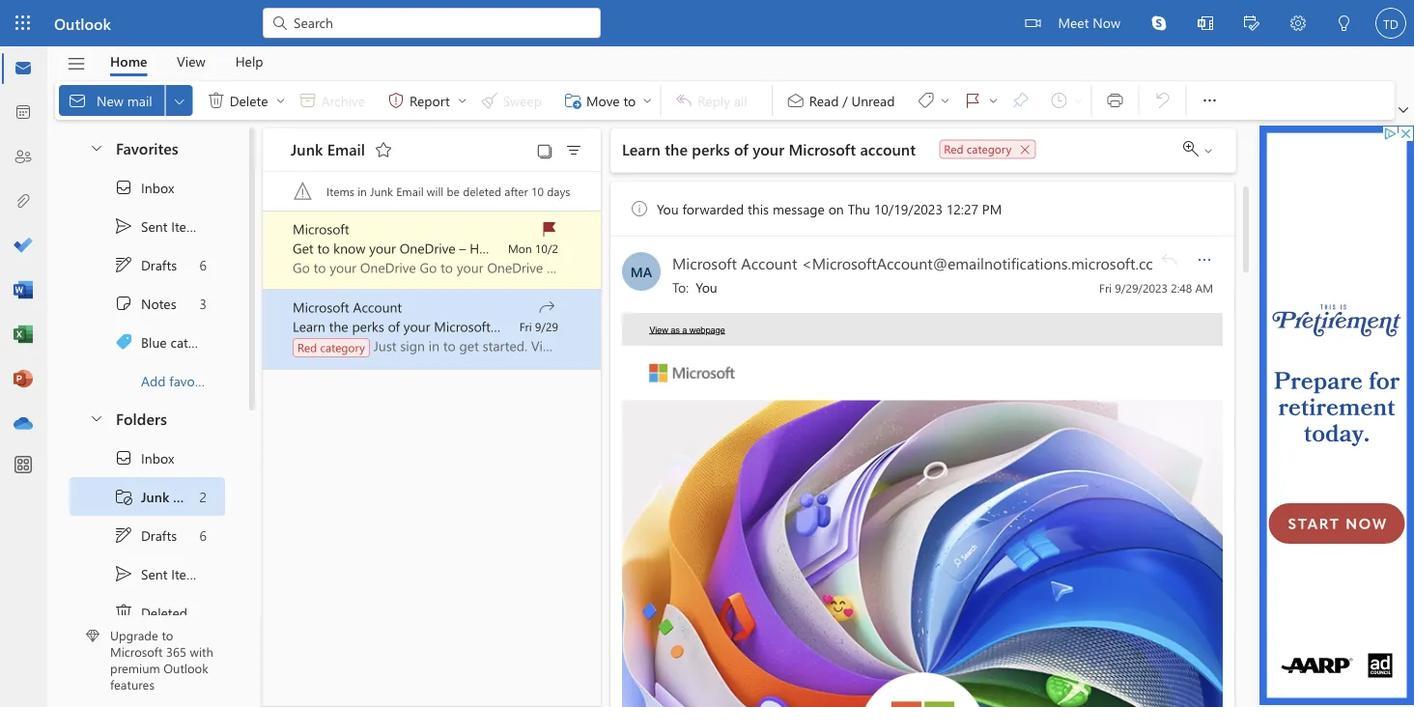 Task type: describe. For each thing, give the bounding box(es) containing it.
 button
[[986, 85, 1001, 116]]


[[66, 54, 86, 74]]


[[1106, 91, 1125, 110]]

and
[[618, 239, 640, 257]]

inbox for 
[[141, 449, 174, 467]]

 sent items for 1st  tree item from the top of the page
[[114, 216, 204, 236]]

message list section
[[263, 124, 685, 706]]

read
[[809, 91, 839, 109]]

will
[[427, 184, 444, 199]]


[[114, 487, 133, 506]]


[[114, 332, 133, 352]]

how
[[470, 239, 497, 257]]


[[1183, 141, 1199, 156]]

1  button from the left
[[166, 85, 193, 116]]

 tree item
[[70, 323, 225, 361]]


[[1198, 15, 1213, 31]]

you for 
[[657, 200, 679, 218]]

you button
[[693, 277, 720, 298]]

 tree item for 
[[70, 168, 225, 207]]

red category
[[298, 340, 365, 355]]

1 vertical spatial junk
[[370, 184, 393, 199]]

mail image
[[14, 59, 33, 78]]

you for to:
[[696, 278, 718, 296]]

 button for folders
[[79, 400, 112, 436]]


[[1337, 15, 1352, 31]]

favorites tree item
[[70, 129, 225, 168]]

blue
[[141, 333, 167, 351]]

category for red category
[[320, 340, 365, 355]]

onedrive
[[400, 239, 456, 257]]

 button
[[1136, 0, 1182, 46]]

 button
[[1395, 100, 1412, 120]]


[[1244, 15, 1260, 31]]

this
[[748, 200, 769, 218]]

red for red category
[[298, 340, 317, 355]]

1 vertical spatial 
[[1195, 250, 1214, 270]]

 button
[[57, 47, 96, 80]]


[[386, 91, 406, 110]]

junk inside  junk email 2
[[141, 488, 169, 505]]

favorites tree
[[70, 122, 225, 400]]

category inside the  blue category
[[170, 333, 223, 351]]

 for 
[[114, 526, 133, 545]]


[[540, 219, 559, 239]]

microsoft account image
[[622, 252, 661, 291]]


[[1152, 15, 1167, 31]]

items inside message list section
[[327, 184, 354, 199]]

 for 
[[114, 178, 133, 197]]

perks inside message list list box
[[352, 317, 384, 335]]

2  tree item from the top
[[70, 554, 225, 593]]

learn the perks of your microsoft account inside message list list box
[[293, 317, 542, 335]]

fri for fri 9/29/2023 2:48 am
[[1099, 280, 1112, 295]]

 inbox for 
[[114, 448, 174, 468]]

mon 10/2
[[508, 241, 558, 256]]


[[270, 14, 290, 33]]

people image
[[14, 148, 33, 167]]

add favorite
[[141, 372, 214, 390]]

get to know your onedrive – how to back up your pc and mobile
[[293, 239, 685, 257]]

your up this
[[753, 139, 785, 160]]

red for red category 
[[944, 141, 964, 156]]

to:
[[672, 278, 689, 296]]

sent inside tree
[[141, 565, 168, 583]]

10/2
[[535, 241, 558, 256]]

to do image
[[14, 237, 33, 256]]

after
[[505, 184, 528, 199]]

6 for 
[[200, 256, 207, 274]]


[[1291, 15, 1306, 31]]

1 horizontal spatial of
[[734, 139, 749, 160]]

folders tree item
[[70, 400, 225, 439]]

junk email 
[[291, 138, 393, 159]]

microsoft up red category
[[293, 298, 349, 316]]

red category 
[[944, 141, 1031, 156]]

 button
[[558, 136, 589, 163]]

 tree item
[[70, 477, 225, 516]]

items for 1st  tree item from the top of the page
[[171, 217, 204, 235]]

premium
[[110, 660, 160, 676]]


[[916, 91, 936, 110]]

report
[[410, 91, 450, 109]]

 button
[[1182, 0, 1229, 49]]

 inside  
[[1203, 145, 1214, 156]]

 inside  
[[988, 95, 999, 106]]

be
[[447, 184, 460, 199]]

to inside " move to "
[[624, 91, 636, 109]]

 tree item for 
[[70, 516, 225, 554]]

fri 9/29
[[519, 319, 558, 334]]

meet now
[[1058, 13, 1121, 31]]

home
[[110, 52, 147, 70]]

tree containing 
[[70, 439, 225, 707]]

 button for favorites
[[79, 129, 112, 165]]

webpage
[[689, 325, 725, 335]]

the inside message list list box
[[329, 317, 348, 335]]

powerpoint image
[[14, 370, 33, 389]]

deleted
[[463, 184, 501, 199]]

 button
[[1322, 0, 1368, 49]]

days
[[547, 184, 570, 199]]


[[1019, 143, 1031, 155]]

2 horizontal spatial email
[[396, 184, 424, 199]]

microsoft inside the upgrade to microsoft 365 with premium outlook features
[[110, 643, 163, 660]]

junk email heading
[[291, 128, 399, 171]]

1 horizontal spatial learn
[[622, 139, 661, 160]]

 inside the  
[[939, 95, 951, 106]]

 for  deleted items
[[114, 603, 133, 622]]

a
[[682, 325, 687, 335]]

 button for 
[[273, 85, 288, 116]]

message list list box
[[263, 212, 685, 706]]

of inside message list list box
[[388, 317, 400, 335]]

junk inside junk email 
[[291, 138, 323, 159]]

Search for email, meetings, files and more. field
[[292, 12, 589, 32]]


[[294, 182, 313, 201]]

am
[[1195, 280, 1213, 295]]

 inside dropdown button
[[172, 93, 187, 108]]

help button
[[221, 46, 278, 76]]

td image
[[1376, 8, 1407, 39]]

view for view as a webpage
[[649, 325, 668, 335]]

10/19/2023
[[874, 200, 943, 218]]

 button
[[954, 85, 986, 116]]

 button
[[1096, 85, 1135, 116]]

features
[[110, 676, 154, 693]]

account for microsoft account <microsoftaccount@emailnotifications.microsoft.com>
[[741, 252, 797, 273]]

 inside  delete 
[[275, 95, 286, 106]]

as
[[671, 325, 680, 335]]

thu
[[848, 200, 870, 218]]

your right "up"
[[567, 239, 594, 257]]

1 horizontal spatial learn the perks of your microsoft account
[[622, 139, 920, 160]]

 inside " move to "
[[642, 95, 653, 106]]

view as a webpage
[[649, 325, 725, 335]]

notes
[[141, 294, 176, 312]]

 tree item for 
[[70, 245, 225, 284]]

tags group
[[776, 81, 1087, 120]]

word image
[[14, 281, 33, 300]]

 for 
[[114, 448, 133, 468]]

help
[[235, 52, 263, 70]]

pc
[[598, 239, 614, 257]]

 button
[[531, 136, 558, 163]]

fri 9/29/2023 2:48 am
[[1099, 280, 1213, 295]]

 button
[[1016, 140, 1035, 158]]

 sent items for first  tree item from the bottom
[[114, 564, 204, 583]]

up
[[548, 239, 564, 257]]

–
[[459, 239, 466, 257]]



Task type: locate. For each thing, give the bounding box(es) containing it.
2 horizontal spatial category
[[967, 141, 1012, 156]]

1  from the top
[[114, 178, 133, 197]]

 sent items inside favorites tree
[[114, 216, 204, 236]]

1 vertical spatial 
[[114, 526, 133, 545]]


[[563, 91, 582, 110]]

1 vertical spatial perks
[[352, 317, 384, 335]]

1 vertical spatial learn the perks of your microsoft account
[[293, 317, 542, 335]]

account
[[860, 139, 916, 160], [494, 317, 542, 335]]

1 vertical spatial  inbox
[[114, 448, 174, 468]]

to down  deleted items
[[162, 627, 173, 644]]

microsoft down read
[[789, 139, 856, 160]]

 inside the  "tree item"
[[114, 603, 133, 622]]

1 vertical spatial  button
[[1189, 244, 1220, 275]]

1 vertical spatial inbox
[[141, 449, 174, 467]]

0 vertical spatial view
[[177, 52, 205, 70]]

 notes
[[114, 294, 176, 313]]

red inside message list list box
[[298, 340, 317, 355]]

your down onedrive
[[404, 317, 430, 335]]

6 up 3
[[200, 256, 207, 274]]

category up favorite
[[170, 333, 223, 351]]

 tree item down "favorites"
[[70, 168, 225, 207]]

calendar image
[[14, 103, 33, 123]]

 up  
[[1200, 91, 1220, 110]]

items inside  deleted items
[[191, 604, 224, 621]]

tab list
[[96, 46, 278, 76]]

now
[[1093, 13, 1121, 31]]

outlook inside banner
[[54, 13, 111, 33]]

0 vertical spatial drafts
[[141, 256, 177, 274]]

inbox up  junk email 2
[[141, 449, 174, 467]]

1 horizontal spatial account
[[860, 139, 916, 160]]

1  tree item from the top
[[70, 245, 225, 284]]

 search field
[[263, 0, 601, 43]]

0 vertical spatial email
[[327, 138, 365, 159]]

0 vertical spatial perks
[[692, 139, 730, 160]]

1 horizontal spatial perks
[[692, 139, 730, 160]]

1 horizontal spatial view
[[649, 325, 668, 335]]

2  tree item from the top
[[70, 439, 225, 477]]

 sent items inside tree
[[114, 564, 204, 583]]

pm
[[982, 200, 1002, 218]]

1 vertical spatial  sent items
[[114, 564, 204, 583]]

items for the  "tree item"
[[191, 604, 224, 621]]

 down  new mail
[[89, 140, 104, 155]]

learn inside message list list box
[[293, 317, 325, 335]]

you inside  you forwarded this message on thu 10/19/2023 12:27 pm
[[657, 200, 679, 218]]

1 horizontal spatial 
[[206, 91, 226, 110]]

1 vertical spatial 6
[[200, 526, 207, 544]]

 inside favorites tree
[[114, 216, 133, 236]]

0 vertical spatial 
[[206, 91, 226, 110]]

unread
[[852, 91, 895, 109]]

0 vertical spatial  tree item
[[70, 207, 225, 245]]

fri inside message list list box
[[519, 319, 532, 334]]

perks up the forwarded
[[692, 139, 730, 160]]

0 vertical spatial 
[[114, 255, 133, 274]]

 right 
[[1203, 145, 1214, 156]]

0 vertical spatial  button
[[79, 129, 112, 165]]

category down microsoft account at top
[[320, 340, 365, 355]]

1 inbox from the top
[[141, 178, 174, 196]]

2  from the top
[[114, 564, 133, 583]]

1  drafts from the top
[[114, 255, 177, 274]]

to
[[624, 91, 636, 109], [317, 239, 330, 257], [501, 239, 513, 257], [162, 627, 173, 644]]


[[537, 298, 556, 317]]

 tree item for 
[[70, 439, 225, 477]]

red down  "button"
[[944, 141, 964, 156]]

drafts for 
[[141, 256, 177, 274]]

0 vertical spatial junk
[[291, 138, 323, 159]]

fri for fri 9/29
[[519, 319, 532, 334]]

 inside folders 'tree item'
[[89, 410, 104, 426]]

outlook inside the upgrade to microsoft 365 with premium outlook features
[[163, 660, 208, 676]]

to right the move
[[624, 91, 636, 109]]

upgrade
[[110, 627, 158, 644]]

2  tree item from the top
[[70, 516, 225, 554]]

0 vertical spatial 
[[1200, 91, 1220, 110]]

inbox inside tree
[[141, 449, 174, 467]]

2  button from the top
[[79, 400, 112, 436]]

1 horizontal spatial red
[[944, 141, 964, 156]]

 drafts up ' notes'
[[114, 255, 177, 274]]

6 for 
[[200, 526, 207, 544]]

2 horizontal spatial  button
[[455, 85, 470, 116]]

1 horizontal spatial outlook
[[163, 660, 208, 676]]

your right know
[[369, 239, 396, 257]]

items up with
[[191, 604, 224, 621]]

favorites
[[116, 137, 178, 158]]

 for 
[[114, 255, 133, 274]]

2  sent items from the top
[[114, 564, 204, 583]]

view inside view button
[[177, 52, 205, 70]]

 drafts for 
[[114, 526, 177, 545]]

0 vertical spatial of
[[734, 139, 749, 160]]

 right mail
[[172, 93, 187, 108]]

 blue category
[[114, 332, 223, 352]]

premium features image
[[86, 629, 100, 643]]

0 vertical spatial learn the perks of your microsoft account
[[622, 139, 920, 160]]

view for view
[[177, 52, 205, 70]]

 inbox
[[114, 178, 174, 197], [114, 448, 174, 468]]

account for microsoft account
[[353, 298, 402, 316]]

0 vertical spatial 
[[114, 178, 133, 197]]

account inside message list list box
[[494, 317, 542, 335]]

 junk email 2
[[114, 487, 207, 506]]

1 vertical spatial 
[[114, 564, 133, 583]]

0 horizontal spatial account
[[494, 317, 542, 335]]

1 vertical spatial of
[[388, 317, 400, 335]]


[[1025, 15, 1041, 31]]

account up red category
[[353, 298, 402, 316]]

back
[[517, 239, 544, 257]]

add favorite tree item
[[70, 361, 225, 400]]

email left 
[[327, 138, 365, 159]]

favorite
[[169, 372, 214, 390]]

 inside tree
[[114, 526, 133, 545]]

sent inside favorites tree
[[141, 217, 168, 235]]

 drafts down  tree item
[[114, 526, 177, 545]]

on
[[829, 200, 844, 218]]


[[1399, 105, 1408, 115]]

category left  button at the top
[[967, 141, 1012, 156]]

various microsoft app logos. image
[[622, 400, 1223, 707]]

 button inside favorites tree item
[[79, 129, 112, 165]]

of down microsoft account at top
[[388, 317, 400, 335]]

 tree item down  junk email 2
[[70, 516, 225, 554]]

with
[[190, 643, 213, 660]]

0 vertical spatial  button
[[1191, 81, 1229, 120]]

learn up red category
[[293, 317, 325, 335]]

 tree item
[[70, 207, 225, 245], [70, 554, 225, 593]]

get
[[293, 239, 314, 257]]

items up 3
[[171, 217, 204, 235]]

you right to:
[[696, 278, 718, 296]]

 tree item up deleted
[[70, 554, 225, 593]]

 right 
[[988, 95, 999, 106]]

1 vertical spatial  tree item
[[70, 439, 225, 477]]

home button
[[96, 46, 162, 76]]

0 vertical spatial outlook
[[54, 13, 111, 33]]

0 horizontal spatial 
[[114, 603, 133, 622]]

 down favorites tree item
[[114, 178, 133, 197]]

1  sent items from the top
[[114, 216, 204, 236]]

1 horizontal spatial fri
[[1099, 280, 1112, 295]]

1 vertical spatial  tree item
[[70, 516, 225, 554]]

None text field
[[672, 275, 1086, 298]]

2  inbox from the top
[[114, 448, 174, 468]]

sent up the  "tree item"
[[141, 565, 168, 583]]

1 drafts from the top
[[141, 256, 177, 274]]

 up the  "tree item"
[[114, 564, 133, 583]]

/
[[843, 91, 848, 109]]

 report 
[[386, 91, 468, 110]]

2 inbox from the top
[[141, 449, 174, 467]]

 move to 
[[563, 91, 653, 110]]

the down microsoft account at top
[[329, 317, 348, 335]]

 tree item down the folders
[[70, 439, 225, 477]]

inbox inside favorites tree
[[141, 178, 174, 196]]

junk right in
[[370, 184, 393, 199]]

 delete 
[[206, 91, 286, 110]]

 up am
[[1195, 250, 1214, 270]]

add
[[141, 372, 166, 390]]

 drafts inside favorites tree
[[114, 255, 177, 274]]

email right 
[[173, 488, 206, 505]]

drafts for 
[[141, 526, 177, 544]]

account down 
[[494, 317, 542, 335]]

0 horizontal spatial outlook
[[54, 13, 111, 33]]

0 vertical spatial inbox
[[141, 178, 174, 196]]

1 vertical spatial outlook
[[163, 660, 208, 676]]

inbox down favorites tree item
[[141, 178, 174, 196]]

3  button from the left
[[455, 85, 470, 116]]

0 horizontal spatial learn
[[293, 317, 325, 335]]

0 horizontal spatial junk
[[141, 488, 169, 505]]

2  from the top
[[114, 526, 133, 545]]

 tree item up ' notes'
[[70, 245, 225, 284]]

learn the perks of your microsoft account down 
[[622, 139, 920, 160]]

0 vertical spatial you
[[657, 200, 679, 218]]

 left the folders
[[89, 410, 104, 426]]

0 horizontal spatial of
[[388, 317, 400, 335]]

2 6 from the top
[[200, 526, 207, 544]]

0 horizontal spatial account
[[353, 298, 402, 316]]

sent up notes at the top left
[[141, 217, 168, 235]]

microsoft left fri 9/29
[[434, 317, 491, 335]]

1 vertical spatial 
[[114, 603, 133, 622]]

learn the perks of your microsoft account down microsoft account at top
[[293, 317, 542, 335]]

 button
[[1191, 81, 1229, 120], [1189, 244, 1220, 275]]

excel image
[[14, 326, 33, 345]]

 for  delete 
[[206, 91, 226, 110]]


[[68, 91, 87, 110]]

 inside favorites tree
[[114, 178, 133, 197]]

2  button from the left
[[273, 85, 288, 116]]

0 horizontal spatial email
[[173, 488, 206, 505]]

 right the move
[[642, 95, 653, 106]]

2 drafts from the top
[[141, 526, 177, 544]]

 right  at the top
[[939, 95, 951, 106]]

1 vertical spatial the
[[329, 317, 348, 335]]

tree
[[70, 439, 225, 707]]

1 horizontal spatial category
[[320, 340, 365, 355]]

1 vertical spatial account
[[353, 298, 402, 316]]

0 vertical spatial account
[[860, 139, 916, 160]]

the up the forwarded
[[665, 139, 688, 160]]

 button left the folders
[[79, 400, 112, 436]]

 sent items up deleted
[[114, 564, 204, 583]]

0 vertical spatial account
[[741, 252, 797, 273]]

2:48
[[1171, 280, 1192, 295]]

0 horizontal spatial fri
[[519, 319, 532, 334]]

 tree item
[[70, 593, 225, 632]]

 up 
[[114, 448, 133, 468]]

1 horizontal spatial junk
[[291, 138, 323, 159]]

 drafts for 
[[114, 255, 177, 274]]

0 vertical spatial  tree item
[[70, 245, 225, 284]]

1  inbox from the top
[[114, 178, 174, 197]]

1  from the top
[[114, 216, 133, 236]]

0 horizontal spatial the
[[329, 317, 348, 335]]

1 vertical spatial  drafts
[[114, 526, 177, 545]]

microsoft
[[789, 139, 856, 160], [293, 220, 349, 238], [672, 252, 737, 273], [293, 298, 349, 316], [434, 317, 491, 335], [110, 643, 163, 660]]

microsoft up features
[[110, 643, 163, 660]]

0 vertical spatial 
[[114, 216, 133, 236]]

learn
[[622, 139, 661, 160], [293, 317, 325, 335]]

deleted
[[141, 604, 187, 621]]

0 horizontal spatial category
[[170, 333, 223, 351]]

 button right report
[[455, 85, 470, 116]]

1 horizontal spatial you
[[696, 278, 718, 296]]

 you forwarded this message on thu 10/19/2023 12:27 pm
[[630, 199, 1002, 218]]

 inside tree
[[114, 564, 133, 583]]

0 vertical spatial the
[[665, 139, 688, 160]]

application
[[0, 0, 1414, 707]]

0 vertical spatial 6
[[200, 256, 207, 274]]

0 vertical spatial  inbox
[[114, 178, 174, 197]]

1  from the top
[[114, 255, 133, 274]]

application containing outlook
[[0, 0, 1414, 707]]

1 horizontal spatial email
[[327, 138, 365, 159]]

inbox
[[141, 178, 174, 196], [141, 449, 174, 467]]


[[114, 294, 133, 313]]


[[114, 178, 133, 197], [114, 448, 133, 468]]


[[564, 141, 583, 160]]

view left as
[[649, 325, 668, 335]]

microsoft up you popup button
[[672, 252, 737, 273]]

 tree item
[[70, 245, 225, 284], [70, 516, 225, 554]]

1 vertical spatial learn
[[293, 317, 325, 335]]

0 horizontal spatial view
[[177, 52, 205, 70]]

1 6 from the top
[[200, 256, 207, 274]]

items in junk email will be deleted after 10 days
[[327, 184, 570, 199]]

1  tree item from the top
[[70, 168, 225, 207]]

 inside  report 
[[457, 95, 468, 106]]

1 vertical spatial  button
[[79, 400, 112, 436]]

drafts down  junk email 2
[[141, 526, 177, 544]]

2  from the top
[[114, 448, 133, 468]]

 deleted items
[[114, 603, 224, 622]]

view left help
[[177, 52, 205, 70]]

left-rail-appbar navigation
[[4, 46, 43, 446]]

6 down 2
[[200, 526, 207, 544]]

learn the perks of your microsoft account
[[622, 139, 920, 160], [293, 317, 542, 335]]

 inside favorites tree item
[[89, 140, 104, 155]]

to right get
[[317, 239, 330, 257]]

fri left the '9/29'
[[519, 319, 532, 334]]

1 vertical spatial email
[[396, 184, 424, 199]]

delete
[[230, 91, 268, 109]]

1 vertical spatial drafts
[[141, 526, 177, 544]]

0 vertical spatial red
[[944, 141, 964, 156]]

fri left 9/29/2023
[[1099, 280, 1112, 295]]

 button down  new mail
[[79, 129, 112, 165]]

none text field containing to:
[[672, 275, 1086, 298]]

 sent items up notes at the top left
[[114, 216, 204, 236]]

outlook banner
[[0, 0, 1414, 49]]

 button
[[1275, 0, 1322, 49]]

 tree item down favorites tree item
[[70, 207, 225, 245]]

email inside junk email 
[[327, 138, 365, 159]]

 inside move & delete group
[[206, 91, 226, 110]]

items for first  tree item from the bottom
[[171, 565, 204, 583]]

 inbox down folders 'tree item'
[[114, 448, 174, 468]]

6
[[200, 256, 207, 274], [200, 526, 207, 544]]

0 horizontal spatial learn the perks of your microsoft account
[[293, 317, 542, 335]]

more apps image
[[14, 456, 33, 475]]

 inbox inside favorites tree
[[114, 178, 174, 197]]

 inside favorites tree
[[114, 255, 133, 274]]


[[630, 199, 649, 218]]

 read / unread
[[786, 91, 895, 110]]

to right "how"
[[501, 239, 513, 257]]

microsoft up get
[[293, 220, 349, 238]]

to inside the upgrade to microsoft 365 with premium outlook features
[[162, 627, 173, 644]]

new
[[97, 91, 124, 109]]

 right report
[[457, 95, 468, 106]]

outlook up  button
[[54, 13, 111, 33]]

junk up ''
[[291, 138, 323, 159]]

1  tree item from the top
[[70, 207, 225, 245]]

 button right mail
[[166, 85, 193, 116]]

1 vertical spatial view
[[649, 325, 668, 335]]

know
[[333, 239, 366, 257]]

0 vertical spatial sent
[[141, 217, 168, 235]]

 inbox down favorites tree item
[[114, 178, 174, 197]]

1 vertical spatial fri
[[519, 319, 532, 334]]

2 sent from the top
[[141, 565, 168, 583]]

onedrive image
[[14, 414, 33, 434]]

1 vertical spatial sent
[[141, 565, 168, 583]]

outlook right premium
[[163, 660, 208, 676]]

 down 
[[114, 526, 133, 545]]


[[1200, 91, 1220, 110], [1195, 250, 1214, 270]]

junk right 
[[141, 488, 169, 505]]

move & delete group
[[59, 81, 656, 120]]

category
[[967, 141, 1012, 156], [170, 333, 223, 351], [320, 340, 365, 355]]

2 vertical spatial email
[[173, 488, 206, 505]]


[[964, 91, 983, 110]]


[[114, 255, 133, 274], [114, 526, 133, 545]]

 button up  
[[1191, 81, 1229, 120]]

email left will
[[396, 184, 424, 199]]

category inside message list list box
[[320, 340, 365, 355]]

 left delete
[[206, 91, 226, 110]]

0 horizontal spatial perks
[[352, 317, 384, 335]]

none text field inside application
[[672, 275, 1086, 298]]

0 vertical spatial  drafts
[[114, 255, 177, 274]]

files image
[[14, 192, 33, 212]]

0 horizontal spatial red
[[298, 340, 317, 355]]

of
[[734, 139, 749, 160], [388, 317, 400, 335]]

 button right delete
[[273, 85, 288, 116]]

1 horizontal spatial the
[[665, 139, 688, 160]]

inbox for 
[[141, 178, 174, 196]]

1 sent from the top
[[141, 217, 168, 235]]

account inside message list list box
[[353, 298, 402, 316]]

0 vertical spatial learn
[[622, 139, 661, 160]]

microsoft account
[[293, 298, 402, 316]]

 tree item
[[70, 284, 225, 323]]

move
[[586, 91, 620, 109]]

 up 
[[114, 255, 133, 274]]

items
[[327, 184, 354, 199], [171, 217, 204, 235], [171, 565, 204, 583], [191, 604, 224, 621]]

2 horizontal spatial junk
[[370, 184, 393, 199]]


[[206, 91, 226, 110], [114, 603, 133, 622]]

 button for 
[[455, 85, 470, 116]]

 button inside folders 'tree item'
[[79, 400, 112, 436]]

perks down microsoft account at top
[[352, 317, 384, 335]]

you right the 
[[657, 200, 679, 218]]

 button up am
[[1189, 244, 1220, 275]]

 inbox for 
[[114, 178, 174, 197]]

6 inside favorites tree
[[200, 256, 207, 274]]

view
[[177, 52, 205, 70], [649, 325, 668, 335]]

tab list containing home
[[96, 46, 278, 76]]

 tree item
[[70, 168, 225, 207], [70, 439, 225, 477]]

1 vertical spatial  tree item
[[70, 554, 225, 593]]

1 horizontal spatial  button
[[273, 85, 288, 116]]

1 horizontal spatial account
[[741, 252, 797, 273]]


[[536, 142, 554, 160]]

account down unread
[[860, 139, 916, 160]]

red down microsoft account at top
[[298, 340, 317, 355]]

 
[[964, 91, 999, 110]]

0 vertical spatial  tree item
[[70, 168, 225, 207]]

1 vertical spatial 
[[114, 448, 133, 468]]

0 horizontal spatial  button
[[166, 85, 193, 116]]

 up 
[[114, 216, 133, 236]]

6 inside tree
[[200, 526, 207, 544]]

items left in
[[327, 184, 354, 199]]

email inside  junk email 2
[[173, 488, 206, 505]]

category for red category 
[[967, 141, 1012, 156]]

learn down " move to " at the top left of the page
[[622, 139, 661, 160]]

in
[[358, 184, 367, 199]]

2  drafts from the top
[[114, 526, 177, 545]]

 up upgrade
[[114, 603, 133, 622]]

of up this
[[734, 139, 749, 160]]

0 horizontal spatial you
[[657, 200, 679, 218]]

0 vertical spatial fri
[[1099, 280, 1112, 295]]

forwarded
[[682, 200, 744, 218]]

0 vertical spatial  sent items
[[114, 216, 204, 236]]

ma
[[631, 262, 652, 280]]

1 vertical spatial you
[[696, 278, 718, 296]]

view inside "view as a webpage" link
[[649, 325, 668, 335]]

items up  deleted items
[[171, 565, 204, 583]]

drafts up notes at the top left
[[141, 256, 177, 274]]

account down this
[[741, 252, 797, 273]]

fri
[[1099, 280, 1112, 295], [519, 319, 532, 334]]

1 vertical spatial red
[[298, 340, 317, 355]]

1  button from the top
[[79, 129, 112, 165]]

microsoft account <microsoftaccount@emailnotifications.microsoft.com>
[[672, 252, 1179, 273]]

2
[[200, 488, 207, 505]]

drafts inside favorites tree
[[141, 256, 177, 274]]

items inside favorites tree
[[171, 217, 204, 235]]

ma button
[[622, 252, 661, 291]]

 right delete
[[275, 95, 286, 106]]

mail
[[127, 91, 152, 109]]

 sent items
[[114, 216, 204, 236], [114, 564, 204, 583]]



Task type: vqa. For each thing, say whether or not it's contained in the screenshot.
the topmost '' button
no



